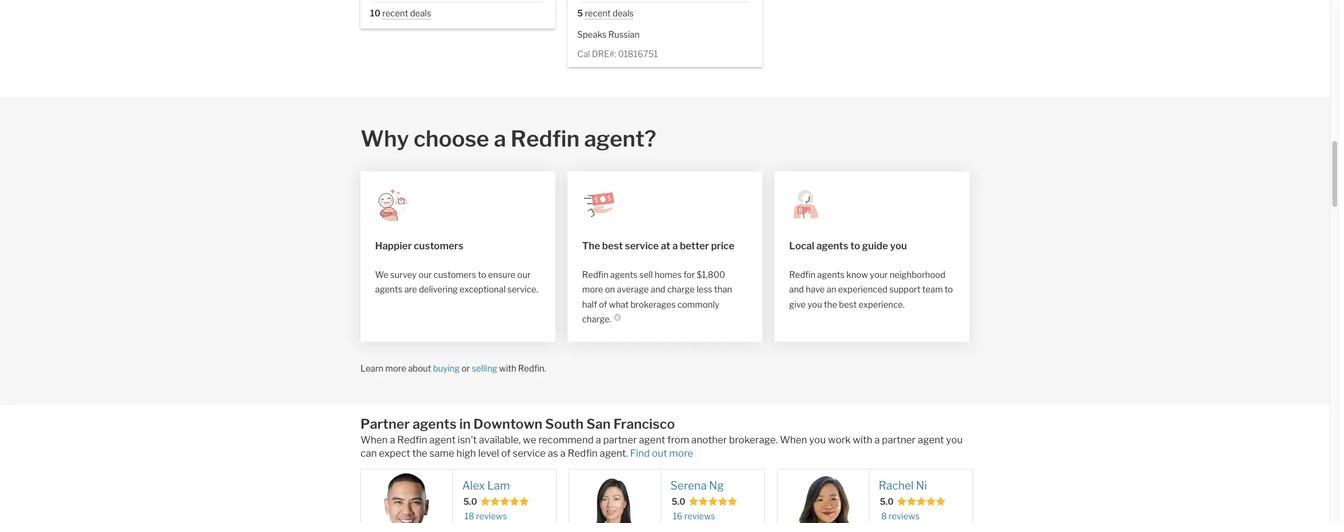 Task type: locate. For each thing, give the bounding box(es) containing it.
8 reviews link
[[882, 511, 920, 523]]

2 agent from the left
[[639, 435, 666, 447]]

homes
[[655, 270, 682, 280]]

with right selling
[[499, 364, 517, 374]]

0 horizontal spatial and
[[651, 285, 666, 295]]

when
[[361, 435, 388, 447], [780, 435, 808, 447]]

recent for 10
[[382, 8, 408, 18]]

reviews right "18" at the bottom of page
[[476, 512, 507, 522]]

you inside redfin agents know your neighborhood and have an experienced support team to give you the best experience.
[[808, 300, 823, 310]]

1 horizontal spatial the
[[824, 300, 838, 310]]

1 horizontal spatial 5.0
[[672, 497, 686, 508]]

of inside redfin agents sell homes for $1,800 more on average and charge less than half of what brokerages commonly charge.
[[599, 300, 607, 310]]

2 our from the left
[[518, 270, 531, 280]]

2 recent from the left
[[585, 8, 611, 18]]

sell
[[640, 270, 653, 280]]

agent up "ni"
[[918, 435, 945, 447]]

san francisco real estate agent alex lam image
[[361, 470, 453, 524]]

0 horizontal spatial our
[[419, 270, 432, 280]]

1 horizontal spatial more
[[582, 285, 603, 295]]

experienced
[[839, 285, 888, 295]]

rating 5 out of 5 element down rachel ni link
[[897, 497, 946, 509]]

our
[[419, 270, 432, 280], [518, 270, 531, 280]]

5.0 inside serena ng 5.0
[[672, 497, 686, 508]]

reviews right 16
[[685, 512, 716, 522]]

agents right 'local'
[[817, 241, 849, 252]]

1 horizontal spatial when
[[780, 435, 808, 447]]

1 horizontal spatial to
[[851, 241, 861, 252]]

charge.
[[582, 315, 612, 325]]

to right team
[[945, 285, 953, 295]]

and up give
[[790, 285, 804, 295]]

0 horizontal spatial rating 5 out of 5 element
[[480, 497, 529, 509]]

0 horizontal spatial partner
[[603, 435, 637, 447]]

the left same
[[413, 449, 428, 460]]

0 horizontal spatial deals
[[410, 8, 431, 18]]

with right work
[[853, 435, 873, 447]]

1 horizontal spatial deals
[[613, 8, 634, 18]]

agents inside redfin agents know your neighborhood and have an experienced support team to give you the best experience.
[[818, 270, 845, 280]]

to left guide
[[851, 241, 861, 252]]

of down available,
[[501, 449, 511, 460]]

1 when from the left
[[361, 435, 388, 447]]

redfin
[[511, 125, 580, 152], [582, 270, 609, 280], [790, 270, 816, 280], [397, 435, 427, 447], [568, 449, 598, 460]]

agents for know
[[818, 270, 845, 280]]

0 horizontal spatial to
[[478, 270, 487, 280]]

1 vertical spatial best
[[839, 300, 857, 310]]

5.0 inside rachel ni 5.0
[[880, 497, 894, 508]]

0 vertical spatial the
[[824, 300, 838, 310]]

0 horizontal spatial best
[[602, 241, 623, 252]]

0 vertical spatial of
[[599, 300, 607, 310]]

agents up an on the bottom right of the page
[[818, 270, 845, 280]]

with inside when a redfin agent isn't available, we recommend a partner agent from another brokerage. when you work with a partner agent you can expect the same high level of service as a redfin agent.
[[853, 435, 873, 447]]

agent up same
[[430, 435, 456, 447]]

deals right 10
[[410, 8, 431, 18]]

0 horizontal spatial agent
[[430, 435, 456, 447]]

a right work
[[875, 435, 880, 447]]

agents inside redfin agents sell homes for $1,800 more on average and charge less than half of what brokerages commonly charge.
[[611, 270, 638, 280]]

disclaimer image
[[614, 315, 622, 322]]

2 vertical spatial more
[[670, 449, 694, 460]]

our up delivering
[[419, 270, 432, 280]]

service left at on the top of the page
[[625, 241, 659, 252]]

2 reviews from the left
[[685, 512, 716, 522]]

2 and from the left
[[790, 285, 804, 295]]

1 recent from the left
[[382, 8, 408, 18]]

of right half
[[599, 300, 607, 310]]

francisco
[[614, 417, 675, 433]]

0 horizontal spatial service
[[513, 449, 546, 460]]

to inside we survey our customers to ensure our agents are delivering exceptional service.
[[478, 270, 487, 280]]

and
[[651, 285, 666, 295], [790, 285, 804, 295]]

speaks
[[578, 29, 607, 40]]

agents
[[817, 241, 849, 252], [611, 270, 638, 280], [818, 270, 845, 280], [375, 285, 403, 295], [413, 417, 457, 433]]

5
[[578, 8, 583, 18]]

more up half
[[582, 285, 603, 295]]

1 horizontal spatial with
[[853, 435, 873, 447]]

rating 5 out of 5 element down serena ng 'link'
[[689, 497, 738, 509]]

and inside redfin agents sell homes for $1,800 more on average and charge less than half of what brokerages commonly charge.
[[651, 285, 666, 295]]

1 and from the left
[[651, 285, 666, 295]]

agents up same
[[413, 417, 457, 433]]

service down we
[[513, 449, 546, 460]]

1 deals from the left
[[410, 8, 431, 18]]

1 5.0 from the left
[[464, 497, 477, 508]]

5.0 up 16
[[672, 497, 686, 508]]

to up exceptional
[[478, 270, 487, 280]]

5.0
[[464, 497, 477, 508], [672, 497, 686, 508], [880, 497, 894, 508]]

more down from
[[670, 449, 694, 460]]

1 horizontal spatial and
[[790, 285, 804, 295]]

san francisco real estate agent rachel ni image
[[778, 470, 869, 524]]

redfin inside redfin agents know your neighborhood and have an experienced support team to give you the best experience.
[[790, 270, 816, 280]]

2 horizontal spatial reviews
[[889, 512, 920, 522]]

5.0 up "18" at the bottom of page
[[464, 497, 477, 508]]

0 vertical spatial best
[[602, 241, 623, 252]]

1 vertical spatial of
[[501, 449, 511, 460]]

1 vertical spatial service
[[513, 449, 546, 460]]

when right brokerage.
[[780, 435, 808, 447]]

best inside redfin agents know your neighborhood and have an experienced support team to give you the best experience.
[[839, 300, 857, 310]]

we
[[523, 435, 537, 447]]

1 horizontal spatial reviews
[[685, 512, 716, 522]]

rating 5 out of 5 element down alex lam link on the left of page
[[480, 497, 529, 509]]

partner
[[361, 417, 410, 433]]

a right at on the top of the page
[[673, 241, 678, 252]]

the down an on the bottom right of the page
[[824, 300, 838, 310]]

a
[[494, 125, 506, 152], [673, 241, 678, 252], [390, 435, 395, 447], [596, 435, 601, 447], [875, 435, 880, 447], [560, 449, 566, 460]]

0 horizontal spatial the
[[413, 449, 428, 460]]

0 horizontal spatial recent
[[382, 8, 408, 18]]

1 horizontal spatial agent
[[639, 435, 666, 447]]

2 horizontal spatial rating 5 out of 5 element
[[897, 497, 946, 509]]

than
[[715, 285, 732, 295]]

0 horizontal spatial when
[[361, 435, 388, 447]]

serena ng link
[[671, 480, 755, 495]]

find
[[630, 449, 650, 460]]

partner up the rachel
[[882, 435, 916, 447]]

recommend
[[539, 435, 594, 447]]

1 agent from the left
[[430, 435, 456, 447]]

alex lam 5.0
[[462, 480, 510, 508]]

3 5.0 from the left
[[880, 497, 894, 508]]

5.0 up 8
[[880, 497, 894, 508]]

3 agent from the left
[[918, 435, 945, 447]]

learn
[[361, 364, 384, 374]]

reviews
[[476, 512, 507, 522], [685, 512, 716, 522], [889, 512, 920, 522]]

partner
[[603, 435, 637, 447], [882, 435, 916, 447]]

1 vertical spatial the
[[413, 449, 428, 460]]

happier customers
[[375, 241, 464, 252]]

recent right 10
[[382, 8, 408, 18]]

0 horizontal spatial with
[[499, 364, 517, 374]]

and inside redfin agents know your neighborhood and have an experienced support team to give you the best experience.
[[790, 285, 804, 295]]

choose
[[414, 125, 489, 152]]

delivering
[[419, 285, 458, 295]]

best right the
[[602, 241, 623, 252]]

serena ng 5.0
[[671, 480, 724, 508]]

alex lam link
[[462, 480, 547, 495]]

1 reviews from the left
[[476, 512, 507, 522]]

local
[[790, 241, 815, 252]]

1 partner from the left
[[603, 435, 637, 447]]

rachel ni link
[[879, 480, 964, 495]]

our up service.
[[518, 270, 531, 280]]

know
[[847, 270, 869, 280]]

agents for sell
[[611, 270, 638, 280]]

exceptional
[[460, 285, 506, 295]]

best down experienced
[[839, 300, 857, 310]]

2 partner from the left
[[882, 435, 916, 447]]

best
[[602, 241, 623, 252], [839, 300, 857, 310]]

0 vertical spatial service
[[625, 241, 659, 252]]

deals
[[410, 8, 431, 18], [613, 8, 634, 18]]

available,
[[479, 435, 521, 447]]

survey
[[390, 270, 417, 280]]

rating 5 out of 5 element
[[480, 497, 529, 509], [689, 497, 738, 509], [897, 497, 946, 509]]

agents up average
[[611, 270, 638, 280]]

redfin agents know your neighborhood and have an experienced support team to give you the best experience.
[[790, 270, 953, 310]]

brokerages
[[631, 300, 676, 310]]

of
[[599, 300, 607, 310], [501, 449, 511, 460]]

customers up delivering
[[434, 270, 476, 280]]

3 reviews from the left
[[889, 512, 920, 522]]

2 5.0 from the left
[[672, 497, 686, 508]]

1 horizontal spatial our
[[518, 270, 531, 280]]

01816751
[[618, 48, 658, 59]]

more
[[582, 285, 603, 295], [386, 364, 406, 374], [670, 449, 694, 460]]

0 vertical spatial to
[[851, 241, 861, 252]]

a up expect
[[390, 435, 395, 447]]

0 horizontal spatial of
[[501, 449, 511, 460]]

you down have
[[808, 300, 823, 310]]

rachel ni 5.0
[[879, 480, 927, 508]]

2 horizontal spatial to
[[945, 285, 953, 295]]

agent
[[430, 435, 456, 447], [639, 435, 666, 447], [918, 435, 945, 447]]

a down san
[[596, 435, 601, 447]]

1 horizontal spatial recent
[[585, 8, 611, 18]]

5.0 inside alex lam 5.0
[[464, 497, 477, 508]]

1 vertical spatial customers
[[434, 270, 476, 280]]

1 rating 5 out of 5 element from the left
[[480, 497, 529, 509]]

guide
[[863, 241, 888, 252]]

2 rating 5 out of 5 element from the left
[[689, 497, 738, 509]]

1 vertical spatial with
[[853, 435, 873, 447]]

reviews right 8
[[889, 512, 920, 522]]

1 horizontal spatial rating 5 out of 5 element
[[689, 497, 738, 509]]

1 horizontal spatial of
[[599, 300, 607, 310]]

partner up the "agent."
[[603, 435, 637, 447]]

find out more
[[630, 449, 694, 460]]

serena
[[671, 480, 707, 493]]

as
[[548, 449, 558, 460]]

0 horizontal spatial 5.0
[[464, 497, 477, 508]]

you right guide
[[891, 241, 907, 252]]

the inside when a redfin agent isn't available, we recommend a partner agent from another brokerage. when you work with a partner agent you can expect the same high level of service as a redfin agent.
[[413, 449, 428, 460]]

agents down we on the left bottom of page
[[375, 285, 403, 295]]

recent right 5
[[585, 8, 611, 18]]

deals up russian
[[613, 8, 634, 18]]

local agents to guide you
[[790, 241, 907, 252]]

0 vertical spatial more
[[582, 285, 603, 295]]

team
[[923, 285, 943, 295]]

more right learn
[[386, 364, 406, 374]]

0 horizontal spatial reviews
[[476, 512, 507, 522]]

2 vertical spatial to
[[945, 285, 953, 295]]

2 horizontal spatial 5.0
[[880, 497, 894, 508]]

the
[[824, 300, 838, 310], [413, 449, 428, 460]]

when up can
[[361, 435, 388, 447]]

3 rating 5 out of 5 element from the left
[[897, 497, 946, 509]]

the inside redfin agents know your neighborhood and have an experienced support team to give you the best experience.
[[824, 300, 838, 310]]

and up "brokerages"
[[651, 285, 666, 295]]

1 vertical spatial to
[[478, 270, 487, 280]]

reviews for rachel
[[889, 512, 920, 522]]

1 horizontal spatial partner
[[882, 435, 916, 447]]

customers up we survey our customers to ensure our agents are delivering exceptional service. in the left of the page
[[414, 241, 464, 252]]

2 horizontal spatial agent
[[918, 435, 945, 447]]

buying
[[433, 364, 460, 374]]

customers inside we survey our customers to ensure our agents are delivering exceptional service.
[[434, 270, 476, 280]]

deals for 10 recent deals
[[410, 8, 431, 18]]

2 deals from the left
[[613, 8, 634, 18]]

1 horizontal spatial best
[[839, 300, 857, 310]]

1 vertical spatial more
[[386, 364, 406, 374]]

agent up out
[[639, 435, 666, 447]]



Task type: vqa. For each thing, say whether or not it's contained in the screenshot.
The
yes



Task type: describe. For each thing, give the bounding box(es) containing it.
0 vertical spatial with
[[499, 364, 517, 374]]

16 reviews
[[673, 512, 716, 522]]

why choose a redfin agent?
[[361, 125, 657, 152]]

redfin.
[[518, 364, 546, 374]]

high
[[457, 449, 476, 460]]

18 reviews
[[465, 512, 507, 522]]

speaks russian
[[578, 29, 640, 40]]

experience.
[[859, 300, 905, 310]]

8
[[882, 512, 887, 522]]

18 reviews link
[[465, 511, 507, 523]]

why
[[361, 125, 409, 152]]

we
[[375, 270, 389, 280]]

rating 5 out of 5 element for ng
[[689, 497, 738, 509]]

reviews for serena
[[685, 512, 716, 522]]

1 horizontal spatial service
[[625, 241, 659, 252]]

price
[[711, 241, 735, 252]]

selling
[[472, 364, 498, 374]]

16 reviews link
[[673, 511, 716, 523]]

10 recent deals
[[370, 8, 431, 18]]

cal
[[578, 48, 590, 59]]

dre#:
[[592, 48, 617, 59]]

of inside when a redfin agent isn't available, we recommend a partner agent from another brokerage. when you work with a partner agent you can expect the same high level of service as a redfin agent.
[[501, 449, 511, 460]]

commonly
[[678, 300, 720, 310]]

what
[[609, 300, 629, 310]]

same
[[430, 449, 455, 460]]

rachel
[[879, 480, 914, 493]]

an
[[827, 285, 837, 295]]

5.0 for serena
[[672, 497, 686, 508]]

agents for in
[[413, 417, 457, 433]]

you up rachel ni link
[[947, 435, 963, 447]]

0 vertical spatial customers
[[414, 241, 464, 252]]

when a redfin agent isn't available, we recommend a partner agent from another brokerage. when you work with a partner agent you can expect the same high level of service as a redfin agent.
[[361, 435, 963, 460]]

brokerage.
[[729, 435, 778, 447]]

another
[[692, 435, 727, 447]]

redfin inside redfin agents sell homes for $1,800 more on average and charge less than half of what brokerages commonly charge.
[[582, 270, 609, 280]]

ng
[[709, 480, 724, 493]]

you left work
[[810, 435, 826, 447]]

0 horizontal spatial more
[[386, 364, 406, 374]]

2 horizontal spatial more
[[670, 449, 694, 460]]

better
[[680, 241, 709, 252]]

rating 5 out of 5 element for ni
[[897, 497, 946, 509]]

agents inside we survey our customers to ensure our agents are delivering exceptional service.
[[375, 285, 403, 295]]

selling link
[[472, 364, 498, 374]]

at
[[661, 241, 671, 252]]

about
[[408, 364, 431, 374]]

5.0 for rachel
[[880, 497, 894, 508]]

in
[[460, 417, 471, 433]]

a right choose
[[494, 125, 506, 152]]

ensure
[[488, 270, 516, 280]]

or
[[462, 364, 470, 374]]

5 recent deals
[[578, 8, 634, 18]]

$1,800
[[697, 270, 726, 280]]

recent for 5
[[585, 8, 611, 18]]

lam
[[488, 480, 510, 493]]

the
[[582, 241, 600, 252]]

8 reviews
[[882, 512, 920, 522]]

find out more link
[[630, 449, 694, 460]]

out
[[652, 449, 668, 460]]

reviews for alex
[[476, 512, 507, 522]]

more inside redfin agents sell homes for $1,800 more on average and charge less than half of what brokerages commonly charge.
[[582, 285, 603, 295]]

deals for 5 recent deals
[[613, 8, 634, 18]]

neighborhood
[[890, 270, 946, 280]]

5.0 for alex
[[464, 497, 477, 508]]

on
[[605, 285, 615, 295]]

a right as
[[560, 449, 566, 460]]

1 our from the left
[[419, 270, 432, 280]]

give
[[790, 300, 806, 310]]

service.
[[508, 285, 538, 295]]

agent?
[[584, 125, 657, 152]]

your
[[870, 270, 888, 280]]

less
[[697, 285, 713, 295]]

ni
[[916, 480, 927, 493]]

san francisco real estate agent serena ng image
[[570, 470, 661, 524]]

south
[[545, 417, 584, 433]]

partner agents in downtown south san francisco
[[361, 417, 675, 433]]

san
[[587, 417, 611, 433]]

work
[[828, 435, 851, 447]]

russian
[[609, 29, 640, 40]]

support
[[890, 285, 921, 295]]

we survey our customers to ensure our agents are delivering exceptional service.
[[375, 270, 538, 295]]

service inside when a redfin agent isn't available, we recommend a partner agent from another brokerage. when you work with a partner agent you can expect the same high level of service as a redfin agent.
[[513, 449, 546, 460]]

rating 5 out of 5 element for lam
[[480, 497, 529, 509]]

half
[[582, 300, 597, 310]]

agent.
[[600, 449, 628, 460]]

level
[[478, 449, 499, 460]]

for
[[684, 270, 695, 280]]

expect
[[379, 449, 410, 460]]

cal dre#: 01816751
[[578, 48, 658, 59]]

have
[[806, 285, 825, 295]]

from
[[668, 435, 690, 447]]

18
[[465, 512, 475, 522]]

10
[[370, 8, 381, 18]]

to inside redfin agents know your neighborhood and have an experienced support team to give you the best experience.
[[945, 285, 953, 295]]

isn't
[[458, 435, 477, 447]]

buying link
[[433, 364, 460, 374]]

the best service at a better price
[[582, 241, 735, 252]]

agents for to
[[817, 241, 849, 252]]

learn more about buying or selling with redfin.
[[361, 364, 546, 374]]

alex
[[462, 480, 485, 493]]

2 when from the left
[[780, 435, 808, 447]]

happier
[[375, 241, 412, 252]]

charge
[[668, 285, 695, 295]]



